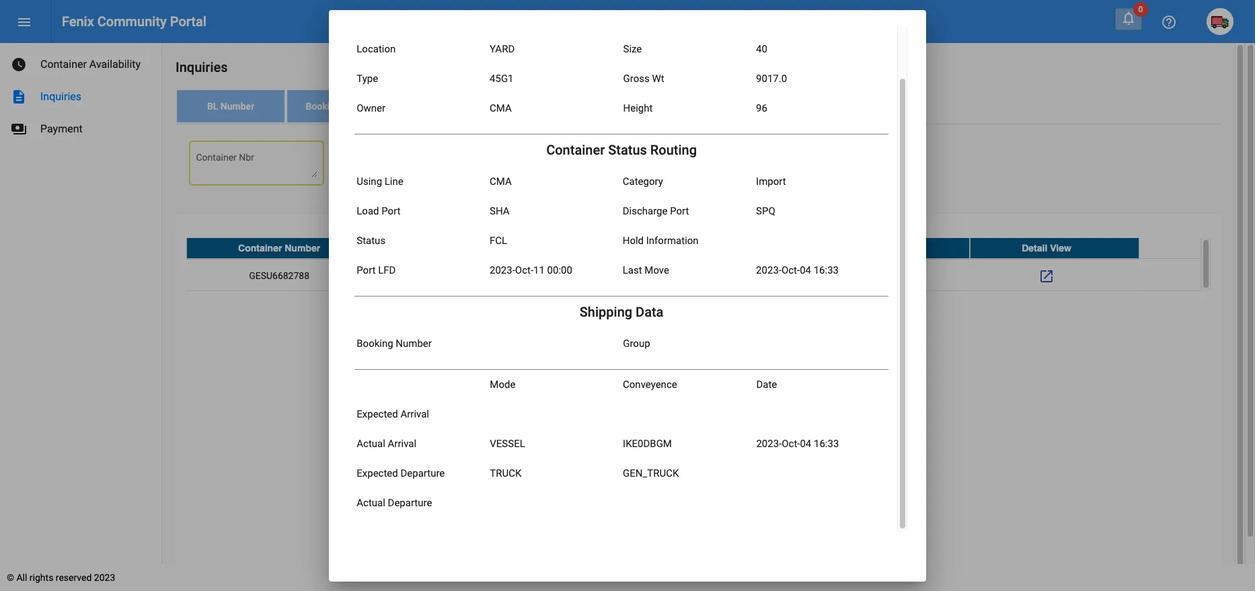 Task type: vqa. For each thing, say whether or not it's contained in the screenshot.
16:33 to the bottom
yes



Task type: describe. For each thing, give the bounding box(es) containing it.
3 column header from the left
[[663, 238, 817, 258]]

load
[[357, 205, 379, 217]]

detail
[[1022, 243, 1048, 254]]

row containing container number
[[186, 238, 1201, 259]]

2 cell from the left
[[510, 259, 663, 293]]

open_in_new button
[[1034, 262, 1061, 289]]

container number column header
[[186, 238, 356, 258]]

routing
[[651, 142, 697, 158]]

grounded
[[757, 13, 800, 25]]

container status routing
[[547, 142, 697, 158]]

move
[[645, 264, 670, 276]]

0 horizontal spatial port
[[357, 264, 376, 276]]

rights
[[30, 573, 53, 583]]

2 column header from the left
[[510, 238, 663, 258]]

view
[[1051, 243, 1072, 254]]

40
[[757, 43, 768, 55]]

help_outline button
[[1156, 8, 1183, 35]]

discharge port
[[623, 205, 689, 217]]

container for container number
[[238, 243, 282, 254]]

1 cell from the left
[[356, 259, 510, 293]]

1 vertical spatial booking number
[[357, 338, 432, 350]]

notifications_none
[[1121, 10, 1137, 26]]

11
[[534, 264, 545, 276]]

2023- down fcl
[[490, 264, 515, 276]]

no color image inside help_outline popup button
[[1162, 14, 1178, 30]]

position inside column header
[[875, 243, 912, 254]]

discharge
[[623, 205, 668, 217]]

no color image for payment
[[11, 121, 27, 137]]

group
[[623, 338, 651, 350]]

0 vertical spatial position
[[624, 13, 660, 25]]

data
[[636, 304, 664, 320]]

04 for last move
[[800, 264, 812, 276]]

oct- for ike0dbgm
[[782, 438, 801, 450]]

00:00
[[548, 264, 573, 276]]

no color image for open_in_new button
[[1039, 269, 1055, 285]]

45g1
[[490, 72, 514, 84]]

shipping
[[580, 304, 633, 320]]

using
[[357, 175, 382, 187]]

community
[[97, 13, 167, 30]]

wt
[[652, 72, 665, 84]]

last move
[[623, 264, 670, 276]]

96
[[757, 102, 768, 114]]

expected for expected arrival
[[357, 408, 398, 420]]

booking number tab panel
[[176, 125, 1222, 592]]

no color image for 'notifications_none' 'popup button'
[[1121, 10, 1137, 26]]

lfd
[[378, 264, 396, 276]]

2023-oct-04 16:33 for ike0dbgm
[[757, 438, 839, 450]]

reserved
[[56, 573, 92, 583]]

departure for expected departure
[[401, 467, 445, 480]]

menu button
[[11, 8, 38, 35]]

16:33 for last move
[[814, 264, 839, 276]]

gesu6682788 inside "open_in_new" row
[[249, 270, 310, 281]]

expected departure
[[357, 467, 445, 480]]

1 column header from the left
[[356, 238, 510, 258]]

height
[[624, 102, 653, 114]]

2023- for last move
[[757, 264, 782, 276]]

welcome
[[415, 13, 471, 30]]

port lfd
[[357, 264, 396, 276]]

departure for actual departure
[[388, 497, 432, 509]]

expected for expected departure
[[357, 467, 398, 480]]

bl number
[[207, 101, 254, 112]]

0 horizontal spatial booking
[[306, 101, 340, 112]]

port for load port
[[382, 205, 401, 217]]

line
[[385, 175, 404, 187]]

import
[[757, 175, 787, 187]]

spq
[[757, 205, 776, 217]]

portal
[[170, 13, 207, 30]]

fenix community portal
[[62, 13, 207, 30]]

type
[[357, 72, 378, 84]]

last
[[623, 264, 642, 276]]

gross wt
[[624, 72, 665, 84]]

mode
[[490, 379, 516, 391]]

no color image for inquiries
[[11, 89, 27, 105]]

©
[[7, 573, 14, 583]]

container for container status routing
[[547, 142, 605, 158]]



Task type: locate. For each thing, give the bounding box(es) containing it.
number
[[221, 101, 254, 112], [343, 101, 377, 112], [285, 243, 320, 254], [396, 338, 432, 350]]

position column header
[[817, 238, 970, 258]]

1 vertical spatial arrival
[[388, 438, 417, 450]]

0 vertical spatial cma
[[490, 102, 512, 114]]

date
[[757, 379, 777, 391]]

column header down spq
[[663, 238, 817, 258]]

oct-
[[515, 264, 534, 276], [782, 264, 800, 276], [782, 438, 801, 450]]

shipping data
[[580, 304, 664, 320]]

column header up 00:00
[[510, 238, 663, 258]]

04
[[800, 264, 812, 276], [801, 438, 812, 450]]

1 horizontal spatial no color image
[[1039, 269, 1055, 285]]

category
[[623, 175, 663, 187]]

payments
[[11, 121, 27, 137]]

number inside column header
[[285, 243, 320, 254]]

no color image down description
[[11, 121, 27, 137]]

04 for ike0dbgm
[[801, 438, 812, 450]]

0 vertical spatial 04
[[800, 264, 812, 276]]

1 vertical spatial status
[[357, 235, 386, 247]]

gross
[[624, 72, 650, 84]]

0 horizontal spatial yard
[[490, 43, 515, 55]]

yard down 'position' column header
[[882, 270, 905, 281]]

no color image containing notifications_none
[[1121, 10, 1137, 26]]

0 vertical spatial departure
[[401, 467, 445, 480]]

inquiries up bl at top
[[176, 59, 228, 75]]

status
[[609, 142, 647, 158], [357, 235, 386, 247]]

menu
[[16, 14, 32, 30]]

2023- down date
[[757, 438, 782, 450]]

1 vertical spatial departure
[[388, 497, 432, 509]]

port right load
[[382, 205, 401, 217]]

no color image containing watch_later
[[11, 57, 27, 73]]

yard
[[490, 43, 515, 55], [882, 270, 905, 281]]

arrival
[[401, 408, 429, 420], [388, 438, 417, 450]]

1 expected from the top
[[357, 408, 398, 420]]

expected
[[357, 408, 398, 420], [357, 467, 398, 480]]

departure up actual departure
[[401, 467, 445, 480]]

2023-oct-04 16:33 down date
[[757, 438, 839, 450]]

ike0dbgm
[[623, 438, 672, 450]]

2 16:33 from the top
[[814, 438, 839, 450]]

arrival for expected arrival
[[401, 408, 429, 420]]

0 vertical spatial 16:33
[[814, 264, 839, 276]]

no color image
[[1121, 10, 1137, 26], [16, 14, 32, 30], [1039, 269, 1055, 285]]

0 vertical spatial yard
[[490, 43, 515, 55]]

conveyence
[[623, 379, 678, 391]]

description
[[11, 89, 27, 105]]

port left lfd
[[357, 264, 376, 276]]

cma
[[490, 102, 512, 114], [490, 175, 512, 187]]

port
[[382, 205, 401, 217], [670, 205, 689, 217], [357, 264, 376, 276]]

0 horizontal spatial no color image
[[16, 14, 32, 30]]

1 horizontal spatial port
[[382, 205, 401, 217]]

0 horizontal spatial position
[[624, 13, 660, 25]]

2023-oct-04 16:33 for last move
[[757, 264, 839, 276]]

2023-oct-11 00:00
[[490, 264, 573, 276]]

no color image containing menu
[[16, 14, 32, 30]]

status down load
[[357, 235, 386, 247]]

status up category
[[609, 142, 647, 158]]

row
[[186, 238, 1201, 259]]

1 horizontal spatial yard
[[882, 270, 905, 281]]

no color image containing description
[[11, 89, 27, 105]]

actual
[[357, 438, 386, 450], [357, 497, 386, 509]]

no color image containing open_in_new
[[1039, 269, 1055, 285]]

inquiries
[[176, 59, 228, 75], [40, 90, 81, 103]]

2 cma from the top
[[490, 175, 512, 187]]

1 horizontal spatial gesu6682788
[[490, 13, 555, 25]]

no color image inside menu 'button'
[[16, 14, 32, 30]]

3 cell from the left
[[663, 259, 817, 293]]

yard inside "open_in_new" row
[[882, 270, 905, 281]]

0 vertical spatial arrival
[[401, 408, 429, 420]]

2 horizontal spatial no color image
[[1121, 10, 1137, 26]]

1 vertical spatial 16:33
[[814, 438, 839, 450]]

arrival for actual arrival
[[388, 438, 417, 450]]

9017.0
[[757, 72, 788, 84]]

gen_truck
[[623, 467, 679, 480]]

0 vertical spatial gesu6682788
[[490, 13, 555, 25]]

1 vertical spatial 04
[[801, 438, 812, 450]]

2023-
[[490, 264, 515, 276], [757, 264, 782, 276], [757, 438, 782, 450]]

vessel
[[490, 438, 525, 450]]

gesu6682788
[[490, 13, 555, 25], [249, 270, 310, 281]]

open_in_new
[[1039, 269, 1055, 285]]

no color image for container availability
[[11, 57, 27, 73]]

port up information
[[670, 205, 689, 217]]

0 vertical spatial inquiries
[[176, 59, 228, 75]]

detail view
[[1022, 243, 1072, 254]]

watch_later
[[11, 57, 27, 73]]

help_outline
[[1162, 14, 1178, 30]]

2 horizontal spatial port
[[670, 205, 689, 217]]

0 horizontal spatial gesu6682788
[[249, 270, 310, 281]]

tab
[[398, 90, 505, 122]]

using line
[[357, 175, 404, 187]]

no color image up description
[[11, 57, 27, 73]]

fcl
[[490, 235, 508, 247]]

expected up actual arrival
[[357, 408, 398, 420]]

gesu6682788 down container number
[[249, 270, 310, 281]]

2023-oct-04 16:33 down spq
[[757, 264, 839, 276]]

actual for actual arrival
[[357, 438, 386, 450]]

arrival up actual arrival
[[401, 408, 429, 420]]

2 expected from the top
[[357, 467, 398, 480]]

1 vertical spatial cma
[[490, 175, 512, 187]]

bl number tab panel
[[176, 125, 1222, 592]]

no color image inside 'notifications_none' 'popup button'
[[1121, 10, 1137, 26]]

departure
[[401, 467, 445, 480], [388, 497, 432, 509]]

availability
[[89, 58, 141, 71]]

16:33
[[814, 264, 839, 276], [814, 438, 839, 450]]

detail view column header
[[970, 238, 1140, 258]]

bl
[[207, 101, 218, 112]]

0 vertical spatial 2023-oct-04 16:33
[[757, 264, 839, 276]]

expected arrival
[[357, 408, 429, 420]]

open_in_new row
[[186, 259, 1201, 293]]

container inside column header
[[238, 243, 282, 254]]

information
[[647, 235, 699, 247]]

1 actual from the top
[[357, 438, 386, 450]]

1 04 from the top
[[800, 264, 812, 276]]

1 vertical spatial yard
[[882, 270, 905, 281]]

no color image containing help_outline
[[1162, 14, 1178, 30]]

lawrence
[[474, 13, 529, 30]]

oct- for last move
[[782, 264, 800, 276]]

inquiries up payment at the left top of page
[[40, 90, 81, 103]]

no color image
[[1162, 14, 1178, 30], [11, 57, 27, 73], [11, 89, 27, 105], [11, 121, 27, 137]]

2 04 from the top
[[801, 438, 812, 450]]

location
[[357, 43, 396, 55]]

column header
[[356, 238, 510, 258], [510, 238, 663, 258], [663, 238, 817, 258]]

cell
[[356, 259, 510, 293], [510, 259, 663, 293], [663, 259, 817, 293]]

hold information
[[623, 235, 699, 247]]

2 actual from the top
[[357, 497, 386, 509]]

0 vertical spatial expected
[[357, 408, 398, 420]]

2 2023-oct-04 16:33 from the top
[[757, 438, 839, 450]]

cma for owner
[[490, 102, 512, 114]]

actual down expected arrival
[[357, 438, 386, 450]]

container
[[357, 13, 400, 25], [40, 58, 87, 71], [547, 142, 605, 158], [238, 243, 282, 254]]

departure down expected departure
[[388, 497, 432, 509]]

no color image inside open_in_new button
[[1039, 269, 1055, 285]]

no color image containing payments
[[11, 121, 27, 137]]

cma for using line
[[490, 175, 512, 187]]

2023-oct-04 16:33
[[757, 264, 839, 276], [757, 438, 839, 450]]

no color image left help_outline popup button
[[1121, 10, 1137, 26]]

actual arrival
[[357, 438, 417, 450]]

2023
[[94, 573, 115, 583]]

0 horizontal spatial status
[[357, 235, 386, 247]]

1 vertical spatial 2023-oct-04 16:33
[[757, 438, 839, 450]]

1 vertical spatial position
[[875, 243, 912, 254]]

container number
[[238, 243, 320, 254]]

16:33 for ike0dbgm
[[814, 438, 839, 450]]

0 horizontal spatial inquiries
[[40, 90, 81, 103]]

1 cma from the top
[[490, 102, 512, 114]]

expected down actual arrival
[[357, 467, 398, 480]]

actual down expected departure
[[357, 497, 386, 509]]

no color image down watch_later
[[11, 89, 27, 105]]

payment
[[40, 122, 83, 135]]

cma down 45g1
[[490, 102, 512, 114]]

column header up lfd
[[356, 238, 510, 258]]

no color image down detail view
[[1039, 269, 1055, 285]]

None text field
[[196, 153, 317, 177]]

1 horizontal spatial inquiries
[[176, 59, 228, 75]]

cma up the sha
[[490, 175, 512, 187]]

1 horizontal spatial booking
[[357, 338, 393, 350]]

arrival up expected departure
[[388, 438, 417, 450]]

size
[[624, 43, 642, 55]]

no color image up watch_later
[[16, 14, 32, 30]]

1 vertical spatial actual
[[357, 497, 386, 509]]

owner
[[357, 102, 386, 114]]

1 vertical spatial booking
[[357, 338, 393, 350]]

2023- down spq
[[757, 264, 782, 276]]

1 2023-oct-04 16:33 from the top
[[757, 264, 839, 276]]

truck
[[490, 467, 522, 480]]

0 vertical spatial booking number
[[306, 101, 377, 112]]

2023- for ike0dbgm
[[757, 438, 782, 450]]

container availability
[[40, 58, 141, 71]]

yard down lawrence
[[490, 43, 515, 55]]

container for container availability
[[40, 58, 87, 71]]

gesu6682788 up 45g1
[[490, 13, 555, 25]]

1 horizontal spatial status
[[609, 142, 647, 158]]

welcome lawrence
[[415, 13, 529, 30]]

1 horizontal spatial position
[[875, 243, 912, 254]]

0 vertical spatial actual
[[357, 438, 386, 450]]

navigation
[[0, 43, 162, 145]]

port for discharge port
[[670, 205, 689, 217]]

1 16:33 from the top
[[814, 264, 839, 276]]

© all rights reserved 2023
[[7, 573, 115, 583]]

actual for actual departure
[[357, 497, 386, 509]]

load port
[[357, 205, 401, 217]]

1 vertical spatial gesu6682788
[[249, 270, 310, 281]]

0 vertical spatial booking
[[306, 101, 340, 112]]

fenix
[[62, 13, 94, 30]]

actual departure
[[357, 497, 432, 509]]

hold
[[623, 235, 644, 247]]

container for container
[[357, 13, 400, 25]]

no color image for menu 'button'
[[16, 14, 32, 30]]

notifications_none button
[[1116, 8, 1143, 30]]

booking
[[306, 101, 340, 112], [357, 338, 393, 350]]

no color image right 'notifications_none' 'popup button'
[[1162, 14, 1178, 30]]

open_in_new grid
[[186, 238, 1211, 293]]

position
[[624, 13, 660, 25], [875, 243, 912, 254]]

0 vertical spatial status
[[609, 142, 647, 158]]

all
[[16, 573, 27, 583]]

1 vertical spatial expected
[[357, 467, 398, 480]]

sha
[[490, 205, 510, 217]]

navigation containing watch_later
[[0, 43, 162, 145]]

1 vertical spatial inquiries
[[40, 90, 81, 103]]



